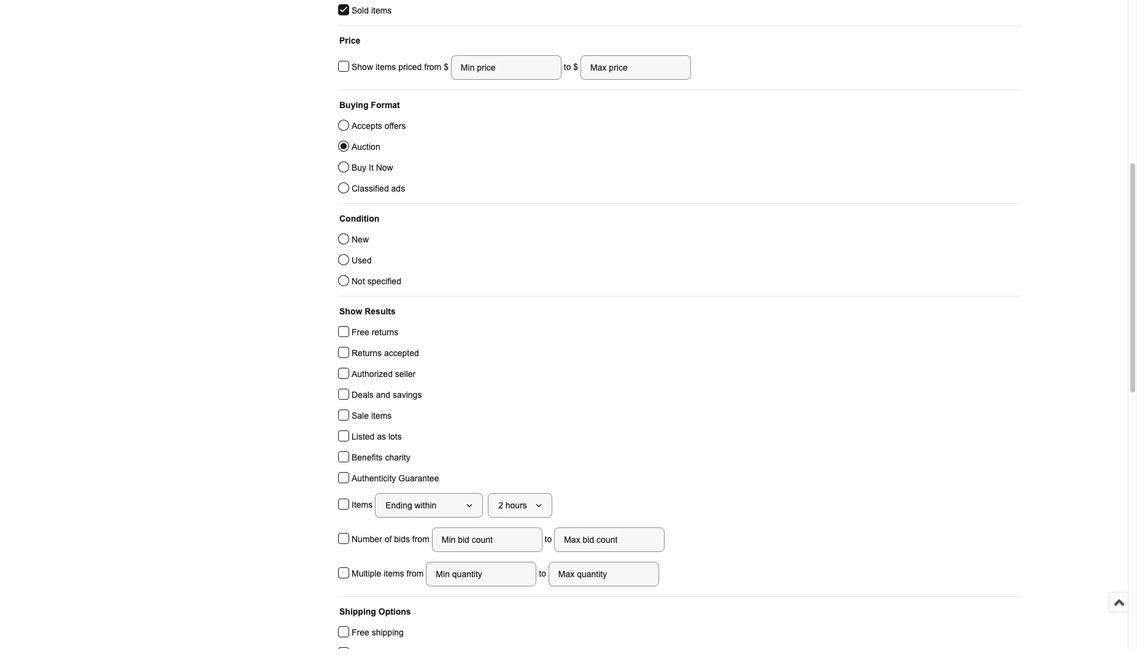 Task type: describe. For each thing, give the bounding box(es) containing it.
authenticity
[[352, 473, 396, 483]]

classified
[[352, 184, 389, 193]]

number of bids from
[[352, 534, 432, 544]]

Enter minimum price range value, $ text field
[[451, 55, 562, 80]]

0 vertical spatial to
[[564, 62, 571, 72]]

Enter maximum number of bids text field
[[555, 527, 665, 552]]

buying format
[[340, 100, 400, 110]]

shipping options
[[340, 607, 411, 616]]

Enter minimum number of bids text field
[[432, 527, 543, 552]]

seller
[[395, 369, 416, 379]]

free returns
[[352, 327, 399, 337]]

from for priced
[[424, 62, 442, 72]]

multiple
[[352, 568, 381, 578]]

now
[[376, 163, 393, 173]]

to $
[[562, 62, 581, 72]]

items for sale
[[371, 411, 392, 421]]

free for free returns
[[352, 327, 370, 337]]

not specified
[[352, 276, 402, 286]]

used
[[352, 255, 372, 265]]

show results
[[340, 306, 396, 316]]

items for sold
[[371, 6, 392, 15]]

price
[[340, 36, 361, 45]]

items for multiple
[[384, 568, 404, 578]]

Enter Maximum Quantity text field
[[549, 562, 659, 586]]

buying
[[340, 100, 369, 110]]

it
[[369, 163, 374, 173]]

authenticity guarantee
[[352, 473, 439, 483]]

to for multiple items from
[[537, 568, 549, 578]]

results
[[365, 306, 396, 316]]

benefits charity
[[352, 453, 411, 462]]

shipping
[[372, 628, 404, 637]]

sold items
[[352, 6, 392, 15]]

not
[[352, 276, 365, 286]]

charity
[[385, 453, 411, 462]]

listed
[[352, 432, 375, 441]]

shipping
[[340, 607, 376, 616]]

accepts offers
[[352, 121, 406, 131]]

of
[[385, 534, 392, 544]]

savings
[[393, 390, 422, 400]]

accepts
[[352, 121, 382, 131]]

2 vertical spatial from
[[407, 568, 424, 578]]

1 $ from the left
[[444, 62, 451, 72]]

new
[[352, 235, 369, 244]]

Enter maximum price range value, $ text field
[[581, 55, 691, 80]]



Task type: locate. For each thing, give the bounding box(es) containing it.
as
[[377, 432, 386, 441]]

$ right priced
[[444, 62, 451, 72]]

1 vertical spatial free
[[352, 628, 370, 637]]

items
[[371, 6, 392, 15], [376, 62, 396, 72], [371, 411, 392, 421], [384, 568, 404, 578]]

items
[[352, 500, 375, 509]]

2 vertical spatial to
[[537, 568, 549, 578]]

options
[[379, 607, 411, 616]]

multiple items from
[[352, 568, 426, 578]]

items for show
[[376, 62, 396, 72]]

deals and savings
[[352, 390, 422, 400]]

and
[[376, 390, 391, 400]]

number
[[352, 534, 382, 544]]

bids
[[394, 534, 410, 544]]

authorized
[[352, 369, 393, 379]]

show
[[352, 62, 373, 72], [340, 306, 362, 316]]

offers
[[385, 121, 406, 131]]

free
[[352, 327, 370, 337], [352, 628, 370, 637]]

show for show results
[[340, 306, 362, 316]]

condition
[[340, 214, 380, 224]]

sold
[[352, 6, 369, 15]]

free down the 'shipping' at the left
[[352, 628, 370, 637]]

from
[[424, 62, 442, 72], [413, 534, 430, 544], [407, 568, 424, 578]]

free up returns
[[352, 327, 370, 337]]

free for free shipping
[[352, 628, 370, 637]]

Enter minimum quantity text field
[[426, 562, 537, 586]]

0 horizontal spatial $
[[444, 62, 451, 72]]

show items priced from
[[352, 62, 444, 72]]

items up as on the left
[[371, 411, 392, 421]]

from down bids
[[407, 568, 424, 578]]

accepted
[[384, 348, 419, 358]]

1 vertical spatial from
[[413, 534, 430, 544]]

returns
[[352, 348, 382, 358]]

benefits
[[352, 453, 383, 462]]

show down price
[[352, 62, 373, 72]]

1 horizontal spatial $
[[574, 62, 578, 72]]

to
[[564, 62, 571, 72], [543, 534, 555, 544], [537, 568, 549, 578]]

specified
[[368, 276, 402, 286]]

$ left the enter maximum price range value, $ text field
[[574, 62, 578, 72]]

items right multiple
[[384, 568, 404, 578]]

auction
[[352, 142, 381, 152]]

returns accepted
[[352, 348, 419, 358]]

0 vertical spatial show
[[352, 62, 373, 72]]

to for number of bids from
[[543, 534, 555, 544]]

show for show items priced from
[[352, 62, 373, 72]]

from for bids
[[413, 534, 430, 544]]

show left results
[[340, 306, 362, 316]]

items right sold
[[371, 6, 392, 15]]

buy
[[352, 163, 367, 173]]

2 $ from the left
[[574, 62, 578, 72]]

buy it now
[[352, 163, 393, 173]]

sale
[[352, 411, 369, 421]]

priced
[[399, 62, 422, 72]]

returns
[[372, 327, 399, 337]]

1 vertical spatial to
[[543, 534, 555, 544]]

0 vertical spatial from
[[424, 62, 442, 72]]

deals
[[352, 390, 374, 400]]

$
[[444, 62, 451, 72], [574, 62, 578, 72]]

items left priced
[[376, 62, 396, 72]]

authorized seller
[[352, 369, 416, 379]]

free shipping
[[352, 628, 404, 637]]

lots
[[389, 432, 402, 441]]

format
[[371, 100, 400, 110]]

ads
[[391, 184, 405, 193]]

1 free from the top
[[352, 327, 370, 337]]

from right priced
[[424, 62, 442, 72]]

guarantee
[[399, 473, 439, 483]]

1 vertical spatial show
[[340, 306, 362, 316]]

listed as lots
[[352, 432, 402, 441]]

0 vertical spatial free
[[352, 327, 370, 337]]

from right bids
[[413, 534, 430, 544]]

2 free from the top
[[352, 628, 370, 637]]

classified ads
[[352, 184, 405, 193]]

sale items
[[352, 411, 392, 421]]



Task type: vqa. For each thing, say whether or not it's contained in the screenshot.
moped corresponding to $635.00
no



